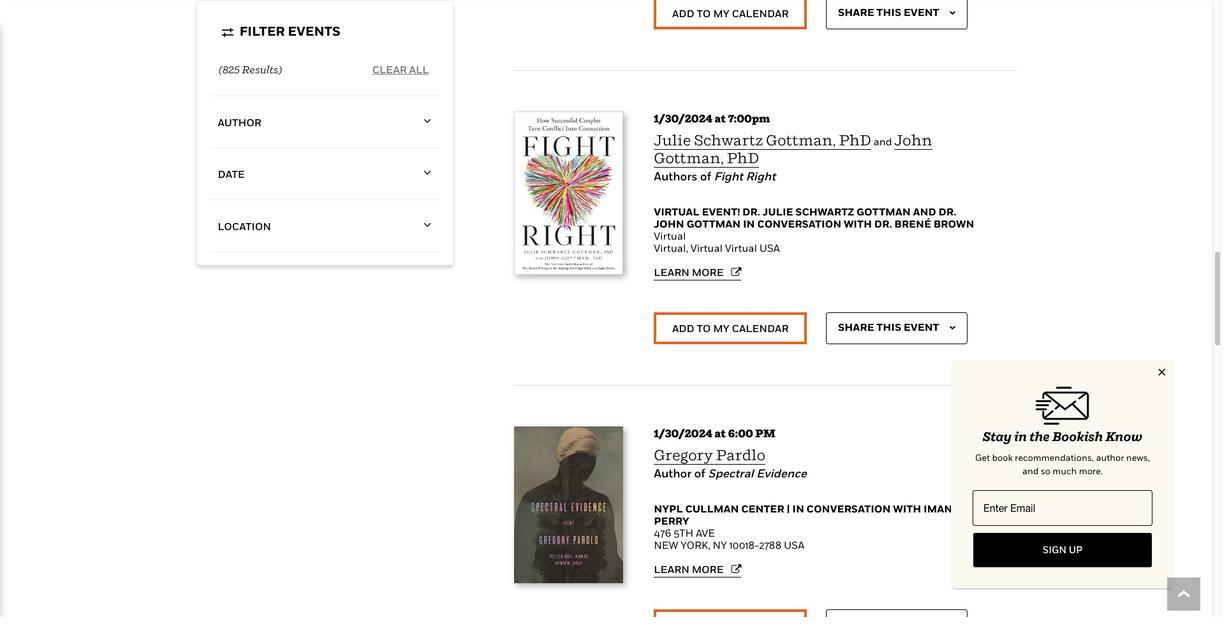 Task type: vqa. For each thing, say whether or not it's contained in the screenshot.
first Event from the bottom of the page
yes



Task type: describe. For each thing, give the bounding box(es) containing it.
john gottman, phd link
[[654, 131, 933, 168]]

julie schwartz gottman, phd and
[[654, 131, 895, 149]]

imani
[[924, 503, 957, 515]]

at for 1/30/2024 at 7:00pm
[[715, 112, 726, 125]]

angle up image for author
[[424, 116, 432, 128]]

more for gregory pardlo
[[692, 563, 724, 576]]

1/30/2024 for 1/30/2024 at 6:00 pm gregory pardlo author of spectral evidence
[[654, 427, 713, 440]]

1 calendar from the top
[[732, 7, 789, 20]]

, inside nypl cullman center | in conversation with imani perry 476 5th ave new york , ny 10018-2788 usa
[[708, 539, 711, 552]]

usa inside "virtual event! dr. julie schwartz gottman and dr. john gottman in conversation with dr. brené brown virtual virtual , virtual virtual usa"
[[760, 242, 780, 254]]

bookish
[[1053, 429, 1104, 445]]

and inside get book recommendations, author news, and so much more.
[[1023, 466, 1039, 477]]

2 add from the top
[[673, 322, 695, 335]]

all
[[409, 63, 429, 76]]

sign up
[[1043, 545, 1083, 556]]

1 share from the top
[[839, 6, 875, 19]]

of inside 1/30/2024 at 6:00 pm gregory pardlo author of spectral evidence
[[695, 467, 706, 480]]

ave
[[696, 527, 715, 540]]

more for julie schwartz gottman, phd
[[692, 266, 724, 279]]

filter
[[240, 24, 285, 39]]

(825 results)
[[219, 63, 282, 76]]

cullman
[[686, 503, 739, 515]]

center
[[742, 503, 785, 515]]

more.
[[1080, 466, 1103, 477]]

nypl cullman center | in conversation with imani perry 476 5th ave new york , ny 10018-2788 usa
[[654, 503, 957, 552]]

gregory pardlo link
[[654, 447, 766, 465]]

clear
[[372, 63, 407, 76]]

spectral evidence image
[[514, 427, 623, 584]]

phd inside john gottman, phd authors of fight right
[[727, 149, 759, 166]]

1 horizontal spatial dr.
[[875, 217, 892, 230]]

john gottman, phd authors of fight right
[[654, 131, 933, 183]]

brown
[[934, 217, 975, 230]]

book
[[993, 452, 1013, 463]]

0 horizontal spatial author
[[218, 116, 262, 129]]

, inside "virtual event! dr. julie schwartz gottman and dr. john gottman in conversation with dr. brené brown virtual virtual , virtual virtual usa"
[[686, 242, 689, 254]]

conversation
[[758, 217, 842, 230]]

learn more link for gregory pardlo
[[654, 563, 742, 576]]

Enter Email email field
[[973, 491, 1153, 526]]

1 to from the top
[[697, 7, 711, 20]]

right
[[746, 170, 776, 183]]

nypl
[[654, 503, 683, 515]]

×
[[1158, 362, 1167, 380]]

filter events
[[240, 24, 341, 39]]

angle up image for location
[[424, 220, 432, 232]]

usa inside nypl cullman center | in conversation with imani perry 476 5th ave new york , ny 10018-2788 usa
[[784, 539, 805, 552]]

julie schwartz gottman, phd link
[[654, 131, 872, 150]]

recommendations,
[[1015, 452, 1095, 463]]

so
[[1041, 466, 1051, 477]]

get
[[976, 452, 991, 463]]

|
[[787, 503, 790, 515]]

stay in the bookish know
[[983, 429, 1143, 445]]

of inside john gottman, phd authors of fight right
[[701, 170, 712, 183]]

2 share from the top
[[839, 321, 875, 334]]

julie inside "virtual event! dr. julie schwartz gottman and dr. john gottman in conversation with dr. brené brown virtual virtual , virtual virtual usa"
[[763, 205, 794, 218]]

fight right image
[[514, 112, 623, 275]]

spectral evidence link
[[708, 467, 807, 480]]

2 horizontal spatial dr.
[[939, 205, 957, 218]]

5th
[[674, 527, 694, 540]]

0 horizontal spatial gottman
[[687, 217, 741, 230]]

2 calendar from the top
[[732, 322, 789, 335]]

learn more for julie schwartz gottman, phd
[[654, 266, 724, 279]]

0 vertical spatial julie
[[654, 131, 691, 149]]

0 horizontal spatial dr.
[[743, 205, 761, 218]]

fight right link
[[714, 170, 776, 183]]

conversation
[[807, 503, 891, 515]]

1/30/2024 for 1/30/2024 at 7:00pm
[[654, 112, 713, 125]]



Task type: locate. For each thing, give the bounding box(es) containing it.
(825
[[219, 63, 240, 76]]

1 vertical spatial julie
[[763, 205, 794, 218]]

usa down conversation
[[760, 242, 780, 254]]

john inside john gottman, phd authors of fight right
[[895, 131, 933, 149]]

1 horizontal spatial author
[[654, 467, 692, 480]]

share this event
[[839, 6, 940, 19], [839, 321, 940, 334]]

and
[[874, 135, 893, 148], [914, 205, 937, 218], [1023, 466, 1039, 477]]

0 horizontal spatial julie
[[654, 131, 691, 149]]

0 horizontal spatial ,
[[686, 242, 689, 254]]

phd
[[839, 131, 872, 149], [727, 149, 759, 166]]

2 event from the top
[[904, 321, 940, 334]]

0 horizontal spatial gottman,
[[654, 149, 724, 166]]

in left the
[[1015, 429, 1027, 445]]

1 vertical spatial event
[[904, 321, 940, 334]]

usa right 2788
[[784, 539, 805, 552]]

1 horizontal spatial phd
[[839, 131, 872, 149]]

at for 1/30/2024 at 6:00 pm gregory pardlo author of spectral evidence
[[715, 427, 726, 440]]

in inside "virtual event! dr. julie schwartz gottman and dr. john gottman in conversation with dr. brené brown virtual virtual , virtual virtual usa"
[[743, 217, 755, 230]]

1 vertical spatial my
[[714, 322, 730, 335]]

schwartz inside "virtual event! dr. julie schwartz gottman and dr. john gottman in conversation with dr. brené brown virtual virtual , virtual virtual usa"
[[796, 205, 855, 218]]

1 vertical spatial and
[[914, 205, 937, 218]]

authors
[[654, 170, 698, 183]]

0 vertical spatial my
[[714, 7, 730, 20]]

at inside 1/30/2024 at 6:00 pm gregory pardlo author of spectral evidence
[[715, 427, 726, 440]]

1 learn more link from the top
[[654, 266, 742, 279]]

spectral
[[708, 467, 754, 480]]

2 share this event from the top
[[839, 321, 940, 334]]

1/30/2024 at 7:00pm
[[654, 112, 771, 125]]

of left fight
[[701, 170, 712, 183]]

1 horizontal spatial ,
[[708, 539, 711, 552]]

1 share this event from the top
[[839, 6, 940, 19]]

1 vertical spatial more
[[692, 563, 724, 576]]

angle up image
[[424, 116, 432, 128], [424, 220, 432, 232]]

usa
[[760, 242, 780, 254], [784, 539, 805, 552]]

1/30/2024
[[654, 112, 713, 125], [654, 427, 713, 440]]

julie up 'authors'
[[654, 131, 691, 149]]

in right event!
[[743, 217, 755, 230]]

schwartz down john gottman, phd authors of fight right
[[796, 205, 855, 218]]

2 add to my calendar from the top
[[673, 322, 789, 335]]

2 this from the top
[[877, 321, 902, 334]]

learn
[[654, 266, 690, 279], [654, 563, 690, 576]]

sign up button
[[973, 533, 1153, 569]]

with inside "virtual event! dr. julie schwartz gottman and dr. john gottman in conversation with dr. brené brown virtual virtual , virtual virtual usa"
[[844, 217, 872, 230]]

1 at from the top
[[715, 112, 726, 125]]

1 add to my calendar from the top
[[673, 7, 789, 20]]

learn for julie schwartz gottman, phd
[[654, 266, 690, 279]]

learn more link for julie schwartz gottman, phd
[[654, 266, 742, 279]]

john
[[895, 131, 933, 149], [654, 217, 685, 230]]

dr.
[[743, 205, 761, 218], [939, 205, 957, 218], [875, 217, 892, 230]]

julie
[[654, 131, 691, 149], [763, 205, 794, 218]]

0 horizontal spatial with
[[844, 217, 872, 230]]

0 vertical spatial ,
[[686, 242, 689, 254]]

events
[[288, 24, 341, 39]]

at left 7:00pm at top right
[[715, 112, 726, 125]]

0 vertical spatial calendar
[[732, 7, 789, 20]]

gregory
[[654, 447, 713, 464]]

york
[[681, 539, 708, 552]]

2 more from the top
[[692, 563, 724, 576]]

0 vertical spatial more
[[692, 266, 724, 279]]

brené
[[895, 217, 932, 230]]

0 horizontal spatial usa
[[760, 242, 780, 254]]

fight
[[714, 170, 743, 183]]

dr. left brené
[[875, 217, 892, 230]]

476
[[654, 527, 672, 540]]

and inside "virtual event! dr. julie schwartz gottman and dr. john gottman in conversation with dr. brené brown virtual virtual , virtual virtual usa"
[[914, 205, 937, 218]]

0 vertical spatial learn more
[[654, 266, 724, 279]]

1 horizontal spatial and
[[914, 205, 937, 218]]

0 vertical spatial this
[[877, 6, 902, 19]]

virtual
[[654, 205, 700, 218], [654, 230, 686, 242], [654, 242, 686, 254], [691, 242, 723, 254], [725, 242, 757, 254]]

1 vertical spatial add to my calendar
[[673, 322, 789, 335]]

1 horizontal spatial julie
[[763, 205, 794, 218]]

dr. right event!
[[743, 205, 761, 218]]

1 vertical spatial john
[[654, 217, 685, 230]]

1 vertical spatial schwartz
[[796, 205, 855, 218]]

0 horizontal spatial schwartz
[[694, 131, 764, 149]]

of
[[701, 170, 712, 183], [695, 467, 706, 480]]

with
[[844, 217, 872, 230], [894, 503, 922, 515]]

1 horizontal spatial gottman
[[857, 205, 911, 218]]

learn more
[[654, 266, 724, 279], [654, 563, 724, 576]]

,
[[686, 242, 689, 254], [708, 539, 711, 552]]

2 1/30/2024 from the top
[[654, 427, 713, 440]]

1 vertical spatial with
[[894, 503, 922, 515]]

new
[[654, 539, 679, 552]]

0 horizontal spatial john
[[654, 217, 685, 230]]

the
[[1030, 429, 1050, 445]]

0 vertical spatial learn
[[654, 266, 690, 279]]

0 vertical spatial angle up image
[[424, 116, 432, 128]]

my
[[714, 7, 730, 20], [714, 322, 730, 335]]

in
[[793, 503, 805, 515]]

with left imani
[[894, 503, 922, 515]]

0 vertical spatial to
[[697, 7, 711, 20]]

0 vertical spatial share this event
[[839, 6, 940, 19]]

gottman
[[857, 205, 911, 218], [687, 217, 741, 230]]

much
[[1053, 466, 1077, 477]]

1 vertical spatial at
[[715, 427, 726, 440]]

1 vertical spatial author
[[654, 467, 692, 480]]

1/30/2024 up 'authors'
[[654, 112, 713, 125]]

pardlo
[[716, 447, 766, 464]]

1 more from the top
[[692, 266, 724, 279]]

0 horizontal spatial in
[[743, 217, 755, 230]]

1 horizontal spatial schwartz
[[796, 205, 855, 218]]

1 vertical spatial this
[[877, 321, 902, 334]]

ny
[[713, 539, 727, 552]]

angle up image
[[424, 167, 432, 179]]

1 vertical spatial share
[[839, 321, 875, 334]]

1 vertical spatial 1/30/2024
[[654, 427, 713, 440]]

1 vertical spatial share this event
[[839, 321, 940, 334]]

author
[[218, 116, 262, 129], [654, 467, 692, 480]]

0 vertical spatial in
[[743, 217, 755, 230]]

7:00pm
[[728, 112, 771, 125]]

1 horizontal spatial in
[[1015, 429, 1027, 445]]

10018-
[[730, 539, 760, 552]]

0 vertical spatial event
[[904, 6, 940, 19]]

0 vertical spatial john
[[895, 131, 933, 149]]

0 horizontal spatial and
[[874, 135, 893, 148]]

2 learn from the top
[[654, 563, 690, 576]]

with left brené
[[844, 217, 872, 230]]

gottman,
[[767, 131, 836, 149], [654, 149, 724, 166]]

1 my from the top
[[714, 7, 730, 20]]

virtual event! dr. julie schwartz gottman and dr. john gottman in conversation with dr. brené brown virtual virtual , virtual virtual usa
[[654, 205, 975, 254]]

clear all
[[372, 63, 429, 76]]

2 learn more from the top
[[654, 563, 724, 576]]

more down the ny
[[692, 563, 724, 576]]

1 horizontal spatial john
[[895, 131, 933, 149]]

gottman, up 'authors'
[[654, 149, 724, 166]]

schwartz down 1/30/2024 at 7:00pm
[[694, 131, 764, 149]]

john inside "virtual event! dr. julie schwartz gottman and dr. john gottman in conversation with dr. brené brown virtual virtual , virtual virtual usa"
[[654, 217, 685, 230]]

share
[[839, 6, 875, 19], [839, 321, 875, 334]]

2788
[[759, 539, 782, 552]]

at left 6:00
[[715, 427, 726, 440]]

evidence
[[757, 467, 807, 480]]

angle up image down angle up image
[[424, 220, 432, 232]]

learn for gregory pardlo
[[654, 563, 690, 576]]

1/30/2024 inside 1/30/2024 at 6:00 pm gregory pardlo author of spectral evidence
[[654, 427, 713, 440]]

2 learn more link from the top
[[654, 563, 742, 576]]

1 event from the top
[[904, 6, 940, 19]]

0 vertical spatial usa
[[760, 242, 780, 254]]

1 vertical spatial of
[[695, 467, 706, 480]]

1 learn from the top
[[654, 266, 690, 279]]

gottman, inside john gottman, phd authors of fight right
[[654, 149, 724, 166]]

1 learn more from the top
[[654, 266, 724, 279]]

1 vertical spatial phd
[[727, 149, 759, 166]]

sign
[[1043, 545, 1067, 556]]

angle up image up angle up image
[[424, 116, 432, 128]]

to
[[697, 7, 711, 20], [697, 322, 711, 335]]

0 vertical spatial schwartz
[[694, 131, 764, 149]]

0 vertical spatial gottman,
[[767, 131, 836, 149]]

julie down right
[[763, 205, 794, 218]]

0 vertical spatial phd
[[839, 131, 872, 149]]

stay
[[983, 429, 1012, 445]]

and inside julie schwartz gottman, phd and
[[874, 135, 893, 148]]

more down event!
[[692, 266, 724, 279]]

1 vertical spatial angle up image
[[424, 220, 432, 232]]

1 vertical spatial gottman,
[[654, 149, 724, 166]]

get book recommendations, author news, and so much more.
[[976, 452, 1151, 477]]

1 vertical spatial add
[[673, 322, 695, 335]]

1 vertical spatial usa
[[784, 539, 805, 552]]

at
[[715, 112, 726, 125], [715, 427, 726, 440]]

0 vertical spatial of
[[701, 170, 712, 183]]

1 vertical spatial in
[[1015, 429, 1027, 445]]

0 vertical spatial with
[[844, 217, 872, 230]]

1 vertical spatial learn more
[[654, 563, 724, 576]]

learn more for gregory pardlo
[[654, 563, 724, 576]]

of down gregory pardlo link
[[695, 467, 706, 480]]

schwartz
[[694, 131, 764, 149], [796, 205, 855, 218]]

1 vertical spatial calendar
[[732, 322, 789, 335]]

dr. right brené
[[939, 205, 957, 218]]

2 my from the top
[[714, 322, 730, 335]]

event!
[[702, 205, 740, 218]]

date
[[218, 168, 245, 181]]

1 vertical spatial to
[[697, 322, 711, 335]]

pm
[[756, 427, 776, 440]]

0 vertical spatial share
[[839, 6, 875, 19]]

more
[[692, 266, 724, 279], [692, 563, 724, 576]]

2 vertical spatial and
[[1023, 466, 1039, 477]]

this
[[877, 6, 902, 19], [877, 321, 902, 334]]

filter events image
[[222, 28, 233, 37]]

0 vertical spatial 1/30/2024
[[654, 112, 713, 125]]

0 horizontal spatial phd
[[727, 149, 759, 166]]

1 vertical spatial ,
[[708, 539, 711, 552]]

learn more link
[[654, 266, 742, 279], [654, 563, 742, 576]]

location
[[218, 220, 271, 233]]

0 vertical spatial add to my calendar
[[673, 7, 789, 20]]

in
[[743, 217, 755, 230], [1015, 429, 1027, 445]]

know
[[1106, 429, 1143, 445]]

perry
[[654, 515, 690, 527]]

× button
[[1158, 362, 1167, 380]]

2 horizontal spatial and
[[1023, 466, 1039, 477]]

gottman, up right
[[767, 131, 836, 149]]

0 vertical spatial at
[[715, 112, 726, 125]]

1 horizontal spatial with
[[894, 503, 922, 515]]

0 vertical spatial and
[[874, 135, 893, 148]]

add to my calendar
[[673, 7, 789, 20], [673, 322, 789, 335]]

author inside 1/30/2024 at 6:00 pm gregory pardlo author of spectral evidence
[[654, 467, 692, 480]]

event
[[904, 6, 940, 19], [904, 321, 940, 334]]

results)
[[242, 63, 282, 76]]

1 this from the top
[[877, 6, 902, 19]]

news,
[[1127, 452, 1151, 463]]

1 add from the top
[[673, 7, 695, 20]]

1 angle up image from the top
[[424, 116, 432, 128]]

1/30/2024 up gregory
[[654, 427, 713, 440]]

0 vertical spatial add
[[673, 7, 695, 20]]

1 vertical spatial learn more link
[[654, 563, 742, 576]]

calendar
[[732, 7, 789, 20], [732, 322, 789, 335]]

up
[[1069, 545, 1083, 556]]

1/30/2024 at 6:00 pm gregory pardlo author of spectral evidence
[[654, 427, 807, 480]]

0 vertical spatial author
[[218, 116, 262, 129]]

1 horizontal spatial gottman,
[[767, 131, 836, 149]]

author
[[1097, 452, 1125, 463]]

1 vertical spatial learn
[[654, 563, 690, 576]]

1 1/30/2024 from the top
[[654, 112, 713, 125]]

6:00
[[728, 427, 754, 440]]

add
[[673, 7, 695, 20], [673, 322, 695, 335]]

1 horizontal spatial usa
[[784, 539, 805, 552]]

author down gregory
[[654, 467, 692, 480]]

2 to from the top
[[697, 322, 711, 335]]

2 angle up image from the top
[[424, 220, 432, 232]]

2 at from the top
[[715, 427, 726, 440]]

with inside nypl cullman center | in conversation with imani perry 476 5th ave new york , ny 10018-2788 usa
[[894, 503, 922, 515]]

author up date
[[218, 116, 262, 129]]

0 vertical spatial learn more link
[[654, 266, 742, 279]]



